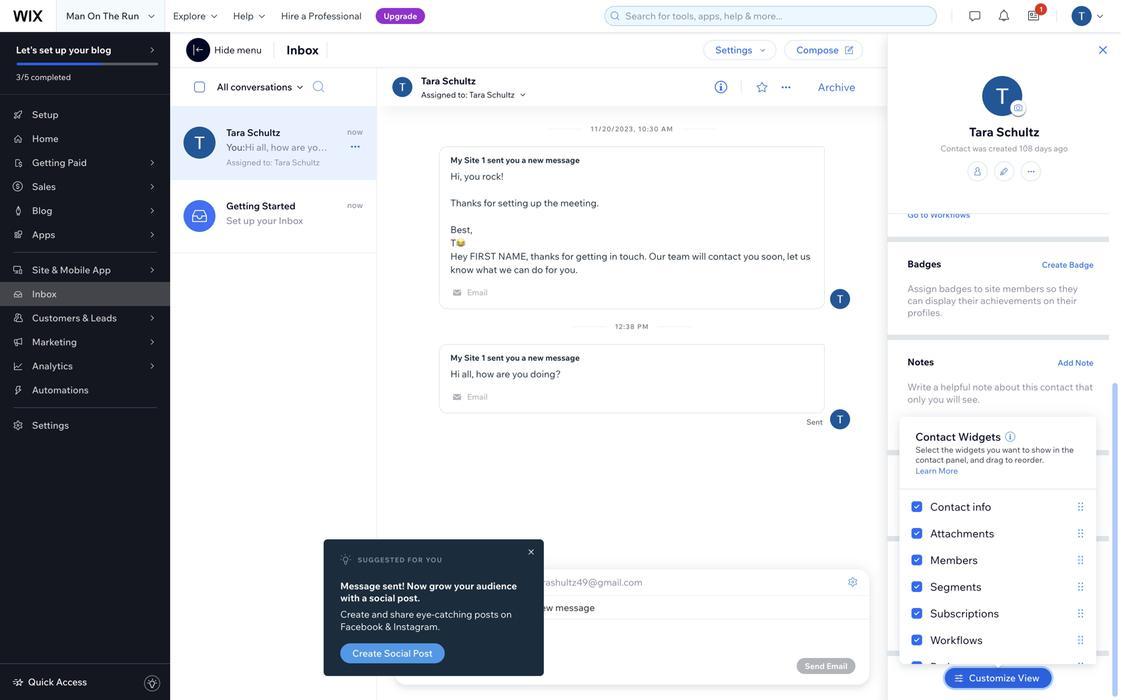 Task type: describe. For each thing, give the bounding box(es) containing it.
contact for info
[[930, 500, 970, 514]]

all conversations
[[217, 81, 292, 93]]

add note button
[[1058, 357, 1094, 369]]

and inside create and share eye-catching posts on facebook & instagram.
[[372, 609, 388, 621]]

customers & leads button
[[0, 306, 170, 330]]

am
[[661, 125, 673, 133]]

it
[[908, 595, 913, 606]]

note
[[973, 381, 992, 393]]

learn
[[916, 466, 937, 476]]

go for go to notes
[[908, 423, 919, 433]]

compose
[[796, 44, 839, 56]]

set
[[226, 215, 241, 227]]

rock!
[[482, 171, 503, 182]]

help
[[233, 10, 254, 22]]

by.
[[1018, 595, 1030, 606]]

know
[[450, 264, 474, 276]]

attachments
[[930, 527, 994, 541]]

what
[[476, 264, 497, 276]]

now for getting started
[[347, 200, 363, 210]]

files image
[[471, 659, 487, 675]]

customers
[[32, 312, 80, 324]]

let
[[787, 251, 798, 262]]

grow
[[429, 581, 452, 592]]

my site 1 sent you a new message hi, you rock! thanks for setting up the meeting. best, t😂 hey first name, thanks for getting in touch. our team will contact you soon, let us know what we can do for you.
[[450, 155, 810, 276]]

archive
[[818, 80, 856, 94]]

customize view
[[969, 673, 1040, 684]]

on inside create and share eye-catching posts on facebook & instagram.
[[501, 609, 512, 621]]

your inside sidebar 'element'
[[69, 44, 89, 56]]

archive link
[[818, 80, 856, 94]]

message for doing?
[[546, 353, 580, 363]]

post.
[[397, 593, 420, 604]]

menu
[[237, 44, 262, 56]]

notes inside go to notes button
[[930, 423, 953, 433]]

hide menu button up all
[[186, 38, 262, 62]]

task
[[935, 583, 953, 594]]

1 vertical spatial to:
[[263, 157, 273, 167]]

subject:
[[406, 602, 442, 614]]

contact inside write a helpful note about this contact that only you will see.
[[1040, 381, 1073, 393]]

settings link
[[0, 414, 170, 438]]

Type your message. Hit enter to submit. text field
[[405, 631, 859, 645]]

the inside my site 1 sent you a new message hi, you rock! thanks for setting up the meeting. best, t😂 hey first name, thanks for getting in touch. our team will contact you soon, let us know what we can do for you.
[[544, 197, 558, 209]]

info
[[973, 500, 991, 514]]

apps
[[32, 229, 55, 241]]

2 horizontal spatial their
[[1057, 295, 1077, 307]]

achievements
[[981, 295, 1041, 307]]

contact.
[[1015, 93, 1051, 105]]

add for add a label to this contact to help sort them into categories.
[[908, 496, 926, 508]]

& for tasks
[[935, 558, 941, 570]]

to inside link this contact to a card in your workflow so you can track their progress.
[[981, 168, 990, 180]]

instagram.
[[393, 621, 440, 633]]

panel,
[[946, 455, 968, 465]]

sent
[[807, 418, 823, 427]]

to inside assign badges to site members so they can display their achievements on their profiles.
[[974, 283, 983, 295]]

sidebar element
[[0, 32, 170, 701]]

getting
[[576, 251, 607, 262]]

add for add note
[[1058, 358, 1074, 368]]

3/5
[[16, 72, 29, 82]]

message for message sent! now grow your audience with a social post.
[[340, 581, 380, 592]]

set inside add a task for this contact and set the date it needs to be completed by.
[[1041, 583, 1055, 594]]

108
[[1019, 143, 1033, 153]]

now for tara schultz
[[347, 127, 363, 137]]

message via:
[[407, 577, 463, 589]]

you inside link this contact to a card in your workflow so you can track their progress.
[[920, 180, 936, 192]]

& for customers
[[82, 312, 88, 324]]

create for create social post
[[352, 648, 382, 660]]

this inside 'add a label to this contact to help sort them into categories.'
[[969, 496, 985, 508]]

my site 1 sent you a new message hi all, how are you doing?
[[450, 353, 580, 380]]

facebook
[[340, 621, 383, 633]]

run
[[121, 10, 139, 22]]

contact inside select the widgets you want to show in the contact panel, and drag to reorder. learn more
[[916, 455, 944, 465]]

sell
[[908, 93, 924, 105]]

to right plan
[[986, 93, 995, 105]]

up inside my site 1 sent you a new message hi, you rock! thanks for setting up the meeting. best, t😂 hey first name, thanks for getting in touch. our team will contact you soon, let us know what we can do for you.
[[530, 197, 542, 209]]

share
[[390, 609, 414, 621]]

getting paid
[[32, 157, 87, 168]]

getting paid button
[[0, 151, 170, 175]]

your inside message sent! now grow your audience with a social post.
[[454, 581, 474, 592]]

0 vertical spatial all,
[[256, 141, 269, 153]]

0 vertical spatial inbox
[[286, 42, 319, 57]]

0 vertical spatial workflows
[[908, 143, 955, 154]]

Contact info checkbox
[[912, 499, 991, 515]]

schultz inside assigned to: tara schultz button
[[487, 90, 515, 100]]

thanks
[[450, 197, 482, 209]]

0 vertical spatial tara schultz
[[421, 75, 476, 87]]

go to notes
[[908, 423, 953, 433]]

Segments checkbox
[[912, 579, 982, 595]]

hide menu button down help
[[214, 44, 262, 56]]

we
[[499, 264, 512, 276]]

your inside link this contact to a card in your workflow so you can track their progress.
[[1031, 168, 1050, 180]]

to: inside assigned to: tara schultz button
[[458, 90, 467, 100]]

thanks
[[530, 251, 559, 262]]

create badge button
[[1042, 259, 1094, 271]]

write
[[908, 381, 931, 393]]

in inside my site 1 sent you a new message hi, you rock! thanks for setting up the meeting. best, t😂 hey first name, thanks for getting in touch. our team will contact you soon, let us know what we can do for you.
[[610, 251, 617, 262]]

getting started image
[[184, 200, 216, 232]]

workflow
[[1052, 168, 1092, 180]]

in inside link this contact to a card in your workflow so you can track their progress.
[[1021, 168, 1029, 180]]

& inside create and share eye-catching posts on facebook & instagram.
[[385, 621, 391, 633]]

them
[[908, 509, 930, 520]]

12:38
[[615, 323, 635, 331]]

email inside button
[[466, 577, 490, 589]]

they
[[1059, 283, 1078, 295]]

compose button
[[784, 40, 863, 60]]

doing? inside "my site 1 sent you a new message hi all, how are you doing?"
[[530, 368, 561, 380]]

Workflows checkbox
[[912, 633, 983, 649]]

plan
[[965, 93, 984, 105]]

analytics
[[32, 360, 73, 372]]

social
[[369, 593, 395, 604]]

go to workflows button
[[908, 209, 970, 221]]

new for setting
[[528, 155, 544, 165]]

0 vertical spatial doing?
[[326, 141, 356, 153]]

badges inside checkbox
[[930, 661, 968, 674]]

up inside sidebar 'element'
[[55, 44, 67, 56]]

t😂
[[450, 237, 465, 249]]

0 horizontal spatial their
[[958, 295, 978, 307]]

site & mobile app button
[[0, 258, 170, 282]]

let's set up your blog
[[16, 44, 111, 56]]

Attachments checkbox
[[912, 526, 994, 542]]

settings inside sidebar 'element'
[[32, 420, 69, 431]]

a inside my site 1 sent you a new message hi, you rock! thanks for setting up the meeting. best, t😂 hey first name, thanks for getting in touch. our team will contact you soon, let us know what we can do for you.
[[522, 155, 526, 165]]

go for go to workflows
[[908, 210, 919, 220]]

workflows inside button
[[930, 210, 970, 220]]

into
[[933, 509, 949, 520]]

contact for widgets
[[916, 430, 956, 444]]

customize view button
[[945, 669, 1052, 689]]

0 horizontal spatial how
[[271, 141, 289, 153]]

so inside link this contact to a card in your workflow so you can track their progress.
[[908, 180, 918, 192]]

and inside select the widgets you want to show in the contact panel, and drag to reorder. learn more
[[970, 455, 984, 465]]

do
[[532, 264, 543, 276]]

0 vertical spatial tara schultz image
[[982, 76, 1022, 116]]

1 vertical spatial tara schultz
[[226, 127, 280, 138]]

10:30
[[638, 125, 659, 133]]

this inside write a helpful note about this contact that only you will see.
[[1022, 381, 1038, 393]]

via:
[[449, 577, 463, 589]]

1 button
[[1019, 0, 1049, 32]]

sent for rock!
[[487, 155, 504, 165]]

card
[[999, 168, 1019, 180]]

create for create and share eye-catching posts on facebook & instagram.
[[340, 609, 370, 621]]

quick access button
[[12, 677, 87, 689]]

man
[[66, 10, 85, 22]]

tara inside button
[[469, 90, 485, 100]]

contact info
[[930, 500, 991, 514]]

11/20/2023,
[[590, 125, 636, 133]]

sell a pricing plan to this contact.
[[908, 93, 1051, 105]]

catching
[[435, 609, 472, 621]]

created
[[989, 143, 1017, 153]]

getting started
[[226, 200, 295, 212]]

labels
[[908, 472, 937, 483]]

Search for tools, apps, help & more... field
[[621, 7, 932, 25]]

create social post button
[[340, 644, 445, 664]]

blog button
[[0, 199, 170, 223]]

contact inside my site 1 sent you a new message hi, you rock! thanks for setting up the meeting. best, t😂 hey first name, thanks for getting in touch. our team will contact you soon, let us know what we can do for you.
[[708, 251, 741, 262]]

their inside link this contact to a card in your workflow so you can track their progress.
[[980, 180, 1000, 192]]

0 horizontal spatial assigned
[[226, 157, 261, 167]]

subscriptions
[[930, 607, 999, 621]]

workflows inside 'option'
[[930, 634, 983, 647]]

setup link
[[0, 103, 170, 127]]

new for doing?
[[528, 353, 544, 363]]

1 inside button
[[1039, 5, 1043, 13]]

you inside write a helpful note about this contact that only you will see.
[[928, 394, 944, 405]]

add a task for this contact and set the date it needs to be completed by.
[[908, 583, 1093, 606]]

home link
[[0, 127, 170, 151]]

a inside add a task for this contact and set the date it needs to be completed by.
[[928, 583, 933, 594]]

to right drag
[[1005, 455, 1013, 465]]

email down "my site 1 sent you a new message hi all, how are you doing?"
[[467, 392, 488, 402]]

a inside "my site 1 sent you a new message hi all, how are you doing?"
[[522, 353, 526, 363]]

Members checkbox
[[912, 553, 978, 569]]

soon,
[[761, 251, 785, 262]]

0 vertical spatial badges
[[908, 258, 941, 270]]

our
[[649, 251, 666, 262]]

hi inside "my site 1 sent you a new message hi all, how are you doing?"
[[450, 368, 460, 380]]

with
[[340, 593, 360, 604]]

will inside my site 1 sent you a new message hi, you rock! thanks for setting up the meeting. best, t😂 hey first name, thanks for getting in touch. our team will contact you soon, let us know what we can do for you.
[[692, 251, 706, 262]]



Task type: locate. For each thing, give the bounding box(es) containing it.
1 vertical spatial inbox
[[279, 215, 303, 227]]

email button
[[466, 577, 506, 589]]

to left be
[[944, 595, 953, 606]]

completed inside sidebar 'element'
[[31, 72, 71, 82]]

message inside message sent! now grow your audience with a social post.
[[340, 581, 380, 592]]

badges up assign
[[908, 258, 941, 270]]

message down you
[[407, 577, 446, 589]]

saved replies image
[[405, 659, 421, 675]]

drag
[[986, 455, 1003, 465]]

1 horizontal spatial so
[[1046, 283, 1057, 295]]

getting
[[32, 157, 65, 168], [226, 200, 260, 212]]

contact inside 'add a label to this contact to help sort them into categories.'
[[987, 496, 1020, 508]]

1 inside "my site 1 sent you a new message hi all, how are you doing?"
[[481, 353, 485, 363]]

this right about
[[1022, 381, 1038, 393]]

1 horizontal spatial completed
[[969, 595, 1016, 606]]

automations
[[32, 384, 89, 396]]

the down contact widgets
[[941, 445, 954, 455]]

this down reminders
[[970, 583, 986, 594]]

0 horizontal spatial tara schultz image
[[184, 127, 216, 159]]

1 new from the top
[[528, 155, 544, 165]]

their down badges
[[958, 295, 978, 307]]

a inside message sent! now grow your audience with a social post.
[[362, 593, 367, 604]]

message inside my site 1 sent you a new message hi, you rock! thanks for setting up the meeting. best, t😂 hey first name, thanks for getting in touch. our team will contact you soon, let us know what we can do for you.
[[546, 155, 580, 165]]

add left the task at the right bottom of the page
[[1059, 560, 1075, 570]]

0 horizontal spatial doing?
[[326, 141, 356, 153]]

a inside link this contact to a card in your workflow so you can track their progress.
[[992, 168, 997, 180]]

message
[[546, 155, 580, 165], [546, 353, 580, 363]]

0 horizontal spatial will
[[692, 251, 706, 262]]

suggested for you
[[358, 556, 442, 565]]

message for message via:
[[407, 577, 446, 589]]

site inside dropdown button
[[32, 264, 50, 276]]

post
[[413, 648, 433, 660]]

emojis image
[[449, 659, 465, 675]]

1 vertical spatial can
[[514, 264, 530, 276]]

2 vertical spatial tara schultz image
[[830, 410, 850, 430]]

to left site
[[974, 283, 983, 295]]

0 horizontal spatial and
[[372, 609, 388, 621]]

new inside "my site 1 sent you a new message hi all, how are you doing?"
[[528, 353, 544, 363]]

message up with
[[340, 581, 380, 592]]

in right the show on the right bottom of page
[[1053, 445, 1060, 455]]

1 horizontal spatial to:
[[458, 90, 467, 100]]

0 vertical spatial completed
[[31, 72, 71, 82]]

on down members on the top
[[1043, 295, 1055, 307]]

are inside "my site 1 sent you a new message hi all, how are you doing?"
[[496, 368, 510, 380]]

2 horizontal spatial and
[[1023, 583, 1039, 594]]

workflows down subscriptions option
[[930, 634, 983, 647]]

up right the setting
[[530, 197, 542, 209]]

2 vertical spatial up
[[243, 215, 255, 227]]

your up progress.
[[1031, 168, 1050, 180]]

the left "date"
[[1057, 583, 1071, 594]]

the right the show on the right bottom of page
[[1062, 445, 1074, 455]]

pm
[[637, 323, 649, 331]]

task
[[1077, 560, 1094, 570]]

0 vertical spatial new
[[528, 155, 544, 165]]

2 sent from the top
[[487, 353, 504, 363]]

their down card
[[980, 180, 1000, 192]]

0 vertical spatial on
[[1043, 295, 1055, 307]]

tara schultz
[[421, 75, 476, 87], [226, 127, 280, 138]]

site for hi,
[[464, 155, 480, 165]]

None field
[[446, 602, 859, 614]]

conversations
[[231, 81, 292, 93]]

1 horizontal spatial hi
[[450, 368, 460, 380]]

site inside "my site 1 sent you a new message hi all, how are you doing?"
[[464, 353, 480, 363]]

create for create badge
[[1042, 260, 1067, 270]]

and inside add a task for this contact and set the date it needs to be completed by.
[[1023, 583, 1039, 594]]

contact left that
[[1040, 381, 1073, 393]]

1 vertical spatial in
[[610, 251, 617, 262]]

doing?
[[326, 141, 356, 153], [530, 368, 561, 380]]

all
[[217, 81, 228, 93]]

to inside add a task for this contact and set the date it needs to be completed by.
[[944, 595, 953, 606]]

and left drag
[[970, 455, 984, 465]]

Subscriptions checkbox
[[912, 606, 999, 622]]

chat messages log
[[377, 106, 887, 570]]

want
[[1002, 445, 1020, 455]]

2 vertical spatial and
[[372, 609, 388, 621]]

2 horizontal spatial in
[[1053, 445, 1060, 455]]

and down social
[[372, 609, 388, 621]]

create inside create and share eye-catching posts on facebook & instagram.
[[340, 609, 370, 621]]

2 go from the top
[[908, 423, 919, 433]]

to down 'link'
[[921, 210, 928, 220]]

0 vertical spatial my
[[450, 155, 462, 165]]

getting up set
[[226, 200, 260, 212]]

workflows up 'link'
[[908, 143, 955, 154]]

1 vertical spatial sent
[[487, 353, 504, 363]]

members
[[930, 554, 978, 567]]

message inside "my site 1 sent you a new message hi all, how are you doing?"
[[546, 353, 580, 363]]

getting for getting started
[[226, 200, 260, 212]]

Badges checkbox
[[912, 659, 968, 675]]

access
[[56, 677, 87, 688]]

settings down automations
[[32, 420, 69, 431]]

can left track
[[938, 180, 954, 192]]

inbox
[[286, 42, 319, 57], [279, 215, 303, 227], [32, 288, 57, 300]]

for up be
[[955, 583, 968, 594]]

this right 'link'
[[928, 168, 944, 180]]

add up them
[[908, 496, 926, 508]]

0 vertical spatial to:
[[458, 90, 467, 100]]

hide
[[214, 44, 235, 56]]

site for hi
[[464, 353, 480, 363]]

add task
[[1059, 560, 1094, 570]]

1 vertical spatial hi
[[450, 368, 460, 380]]

2 vertical spatial in
[[1053, 445, 1060, 455]]

for left the setting
[[484, 197, 496, 209]]

segments
[[930, 581, 982, 594]]

a inside write a helpful note about this contact that only you will see.
[[933, 381, 938, 393]]

add inside 'add a label to this contact to help sort them into categories.'
[[908, 496, 926, 508]]

how inside "my site 1 sent you a new message hi all, how are you doing?"
[[476, 368, 494, 380]]

create and share eye-catching posts on facebook & instagram.
[[340, 609, 512, 633]]

0 horizontal spatial so
[[908, 180, 918, 192]]

quick access
[[28, 677, 87, 688]]

getting down home
[[32, 157, 65, 168]]

my for hi
[[450, 353, 462, 363]]

email right the send
[[827, 662, 848, 672]]

create
[[1042, 260, 1067, 270], [340, 609, 370, 621], [352, 648, 382, 660]]

sent for how
[[487, 353, 504, 363]]

in left touch.
[[610, 251, 617, 262]]

sent inside my site 1 sent you a new message hi, you rock! thanks for setting up the meeting. best, t😂 hey first name, thanks for getting in touch. our team will contact you soon, let us know what we can do for you.
[[487, 155, 504, 165]]

reorder.
[[1015, 455, 1044, 465]]

in up progress.
[[1021, 168, 1029, 180]]

None checkbox
[[187, 79, 217, 95]]

to left card
[[981, 168, 990, 180]]

inbox up the customers at top
[[32, 288, 57, 300]]

1 vertical spatial new
[[528, 353, 544, 363]]

assigned to: tara schultz button
[[421, 89, 529, 101]]

set right let's on the left top
[[39, 44, 53, 56]]

3/5 completed
[[16, 72, 71, 82]]

getting for getting paid
[[32, 157, 65, 168]]

go down 'link'
[[908, 210, 919, 220]]

1 horizontal spatial will
[[946, 394, 960, 405]]

only
[[908, 394, 926, 405]]

my inside "my site 1 sent you a new message hi all, how are you doing?"
[[450, 353, 462, 363]]

0 horizontal spatial all,
[[256, 141, 269, 153]]

1 horizontal spatial assigned to: tara schultz
[[421, 90, 515, 100]]

2 message from the top
[[546, 353, 580, 363]]

contact inside link this contact to a card in your workflow so you can track their progress.
[[946, 168, 979, 180]]

0 vertical spatial message
[[546, 155, 580, 165]]

touch.
[[619, 251, 647, 262]]

inbox down hire
[[286, 42, 319, 57]]

0 vertical spatial notes
[[908, 356, 934, 368]]

blog
[[32, 205, 52, 217]]

man on the run
[[66, 10, 139, 22]]

pricing
[[933, 93, 963, 105]]

assigned inside button
[[421, 90, 456, 100]]

add for add a task for this contact and set the date it needs to be completed by.
[[908, 583, 926, 594]]

to left help
[[1022, 496, 1031, 508]]

to right want
[[1022, 445, 1030, 455]]

1 now from the top
[[347, 127, 363, 137]]

audience
[[476, 581, 517, 592]]

1 horizontal spatial message
[[407, 577, 446, 589]]

add for add task
[[1059, 560, 1075, 570]]

so inside assign badges to site members so they can display their achievements on their profiles.
[[1046, 283, 1057, 295]]

contact inside option
[[930, 500, 970, 514]]

contact up 'by.'
[[988, 583, 1021, 594]]

needs
[[916, 595, 942, 606]]

0 vertical spatial 1
[[1039, 5, 1043, 13]]

view
[[1018, 673, 1040, 684]]

0 vertical spatial how
[[271, 141, 289, 153]]

& right tasks
[[935, 558, 941, 570]]

1 go from the top
[[908, 210, 919, 220]]

for inside add a task for this contact and set the date it needs to be completed by.
[[955, 583, 968, 594]]

email inside button
[[827, 662, 848, 672]]

set left "date"
[[1041, 583, 1055, 594]]

1 horizontal spatial all,
[[462, 368, 474, 380]]

1 vertical spatial up
[[530, 197, 542, 209]]

1 vertical spatial how
[[476, 368, 494, 380]]

workflows down track
[[930, 210, 970, 220]]

11/20/2023, 10:30 am
[[590, 125, 673, 133]]

your down getting started
[[257, 215, 277, 227]]

members
[[1003, 283, 1044, 295]]

my
[[450, 155, 462, 165], [450, 353, 462, 363]]

2 vertical spatial 1
[[481, 353, 485, 363]]

will right team
[[692, 251, 706, 262]]

create down "facebook"
[[352, 648, 382, 660]]

to inside 'go to workflows' button
[[921, 210, 928, 220]]

1 vertical spatial site
[[32, 264, 50, 276]]

customers & leads
[[32, 312, 117, 324]]

new inside my site 1 sent you a new message hi, you rock! thanks for setting up the meeting. best, t😂 hey first name, thanks for getting in touch. our team will contact you soon, let us know what we can do for you.
[[528, 155, 544, 165]]

1 vertical spatial go
[[908, 423, 919, 433]]

settings button
[[703, 40, 776, 60]]

set up your inbox
[[226, 215, 303, 227]]

contact up the learn in the right bottom of the page
[[916, 455, 944, 465]]

0 horizontal spatial can
[[514, 264, 530, 276]]

site
[[464, 155, 480, 165], [32, 264, 50, 276], [464, 353, 480, 363]]

to:
[[458, 90, 467, 100], [263, 157, 273, 167]]

1 horizontal spatial tara schultz image
[[392, 77, 412, 97]]

name,
[[498, 251, 528, 262]]

completed inside add a task for this contact and set the date it needs to be completed by.
[[969, 595, 1016, 606]]

2 new from the top
[[528, 353, 544, 363]]

create social post
[[352, 648, 433, 660]]

can left the do
[[514, 264, 530, 276]]

create left badge
[[1042, 260, 1067, 270]]

1 vertical spatial completed
[[969, 595, 1016, 606]]

inbox inside "inbox" link
[[32, 288, 57, 300]]

0 vertical spatial getting
[[32, 157, 65, 168]]

badges down workflows 'option'
[[930, 661, 968, 674]]

message for setting
[[546, 155, 580, 165]]

my for hi,
[[450, 155, 462, 165]]

you inside select the widgets you want to show in the contact panel, and drag to reorder. learn more
[[987, 445, 1000, 455]]

go to workflows
[[908, 210, 970, 220]]

in
[[1021, 168, 1029, 180], [610, 251, 617, 262], [1053, 445, 1060, 455]]

settings down search for tools, apps, help & more... field
[[715, 44, 752, 56]]

on
[[87, 10, 101, 22]]

contact up categories.
[[987, 496, 1020, 508]]

& left mobile
[[52, 264, 58, 276]]

so down 'link'
[[908, 180, 918, 192]]

tara schultz up 'you:'
[[226, 127, 280, 138]]

assigned
[[421, 90, 456, 100], [226, 157, 261, 167]]

2 now from the top
[[347, 200, 363, 210]]

sent!
[[383, 581, 405, 592]]

sent inside "my site 1 sent you a new message hi all, how are you doing?"
[[487, 353, 504, 363]]

up right set
[[243, 215, 255, 227]]

0 vertical spatial site
[[464, 155, 480, 165]]

0 vertical spatial tara schultz image
[[392, 77, 412, 97]]

contact inside add a task for this contact and set the date it needs to be completed by.
[[988, 583, 1021, 594]]

assign badges to site members so they can display their achievements on their profiles.
[[908, 283, 1078, 319]]

contact
[[941, 143, 971, 153], [916, 430, 956, 444], [930, 500, 970, 514]]

their down they at the right top of the page
[[1057, 295, 1077, 307]]

go to notes button
[[908, 422, 953, 434]]

write a helpful note about this contact that only you will see.
[[908, 381, 1093, 405]]

site
[[985, 283, 1001, 295]]

site inside my site 1 sent you a new message hi, you rock! thanks for setting up the meeting. best, t😂 hey first name, thanks for getting in touch. our team will contact you soon, let us know what we can do for you.
[[464, 155, 480, 165]]

1 vertical spatial tara schultz image
[[830, 289, 850, 309]]

2 vertical spatial site
[[464, 353, 480, 363]]

for up you.
[[562, 251, 574, 262]]

1 for hi all, how are you doing?
[[481, 353, 485, 363]]

1 vertical spatial and
[[1023, 583, 1039, 594]]

contact up track
[[946, 168, 979, 180]]

0 horizontal spatial to:
[[263, 157, 273, 167]]

to right label
[[958, 496, 967, 508]]

0 vertical spatial so
[[908, 180, 918, 192]]

& for site
[[52, 264, 58, 276]]

1 vertical spatial now
[[347, 200, 363, 210]]

2 vertical spatial contact
[[930, 500, 970, 514]]

0 horizontal spatial settings
[[32, 420, 69, 431]]

new
[[528, 155, 544, 165], [528, 353, 544, 363]]

1 horizontal spatial are
[[496, 368, 510, 380]]

1 vertical spatial 1
[[481, 155, 485, 165]]

you:
[[226, 141, 245, 153]]

1
[[1039, 5, 1043, 13], [481, 155, 485, 165], [481, 353, 485, 363]]

1 message from the top
[[546, 155, 580, 165]]

schultz inside tara schultz contact was created 108 days ago
[[996, 124, 1039, 139]]

getting inside dropdown button
[[32, 157, 65, 168]]

sales
[[32, 181, 56, 193]]

0 horizontal spatial completed
[[31, 72, 71, 82]]

will down helpful
[[946, 394, 960, 405]]

1 vertical spatial so
[[1046, 283, 1057, 295]]

now
[[407, 581, 427, 592]]

tara schultz image
[[982, 76, 1022, 116], [830, 289, 850, 309], [830, 410, 850, 430]]

notes up select
[[930, 423, 953, 433]]

1 vertical spatial message
[[546, 353, 580, 363]]

sales button
[[0, 175, 170, 199]]

link this contact to a card in your workflow so you can track their progress.
[[908, 168, 1092, 192]]

apps button
[[0, 223, 170, 247]]

set inside sidebar 'element'
[[39, 44, 53, 56]]

your left 'blog'
[[69, 44, 89, 56]]

team
[[668, 251, 690, 262]]

create up "facebook"
[[340, 609, 370, 621]]

0 horizontal spatial set
[[39, 44, 53, 56]]

0 vertical spatial assigned
[[421, 90, 456, 100]]

& left leads
[[82, 312, 88, 324]]

more
[[938, 466, 958, 476]]

select
[[916, 445, 939, 455]]

1 inside my site 1 sent you a new message hi, you rock! thanks for setting up the meeting. best, t😂 hey first name, thanks for getting in touch. our team will contact you soon, let us know what we can do for you.
[[481, 155, 485, 165]]

create badge
[[1042, 260, 1094, 270]]

paid
[[68, 157, 87, 168]]

2 vertical spatial inbox
[[32, 288, 57, 300]]

0 horizontal spatial in
[[610, 251, 617, 262]]

can down assign
[[908, 295, 923, 307]]

completed up subscriptions
[[969, 595, 1016, 606]]

can inside link this contact to a card in your workflow so you can track their progress.
[[938, 180, 954, 192]]

in inside select the widgets you want to show in the contact panel, and drag to reorder. learn more
[[1053, 445, 1060, 455]]

to inside go to notes button
[[921, 423, 928, 433]]

1 vertical spatial notes
[[930, 423, 953, 433]]

add inside add a task for this contact and set the date it needs to be completed by.
[[908, 583, 926, 594]]

contact inside tara schultz contact was created 108 days ago
[[941, 143, 971, 153]]

up
[[55, 44, 67, 56], [530, 197, 542, 209], [243, 215, 255, 227]]

setting
[[498, 197, 528, 209]]

can inside assign badges to site members so they can display their achievements on their profiles.
[[908, 295, 923, 307]]

you
[[307, 141, 324, 153], [506, 155, 520, 165], [464, 171, 480, 182], [920, 180, 936, 192], [743, 251, 759, 262], [506, 353, 520, 363], [512, 368, 528, 380], [928, 394, 944, 405], [987, 445, 1000, 455]]

my inside my site 1 sent you a new message hi, you rock! thanks for setting up the meeting. best, t😂 hey first name, thanks for getting in touch. our team will contact you soon, let us know what we can do for you.
[[450, 155, 462, 165]]

on right posts
[[501, 609, 512, 621]]

0 vertical spatial now
[[347, 127, 363, 137]]

1 sent from the top
[[487, 155, 504, 165]]

this inside add a task for this contact and set the date it needs to be completed by.
[[970, 583, 986, 594]]

0 horizontal spatial hi
[[245, 141, 254, 153]]

this inside link this contact to a card in your workflow so you can track their progress.
[[928, 168, 944, 180]]

contact right team
[[708, 251, 741, 262]]

tasks & reminders
[[908, 558, 989, 570]]

your right grow
[[454, 581, 474, 592]]

email down the what
[[467, 288, 488, 298]]

will inside write a helpful note about this contact that only you will see.
[[946, 394, 960, 405]]

this left contact.
[[997, 93, 1013, 105]]

0 vertical spatial contact
[[941, 143, 971, 153]]

0 horizontal spatial on
[[501, 609, 512, 621]]

this up categories.
[[969, 496, 985, 508]]

1 horizontal spatial set
[[1041, 583, 1055, 594]]

1 vertical spatial assigned
[[226, 157, 261, 167]]

to up select
[[921, 423, 928, 433]]

1 vertical spatial assigned to: tara schultz
[[226, 157, 320, 167]]

a inside 'add a label to this contact to help sort them into categories.'
[[928, 496, 933, 508]]

0 vertical spatial hi
[[245, 141, 254, 153]]

notes up write
[[908, 356, 934, 368]]

you: hi all, how are you doing?
[[226, 141, 356, 153]]

0 horizontal spatial tara schultz
[[226, 127, 280, 138]]

the inside add a task for this contact and set the date it needs to be completed by.
[[1057, 583, 1071, 594]]

settings inside button
[[715, 44, 752, 56]]

1 vertical spatial workflows
[[930, 210, 970, 220]]

0 vertical spatial can
[[938, 180, 954, 192]]

so left they at the right top of the page
[[1046, 283, 1057, 295]]

tara schultz up assigned to: tara schultz button
[[421, 75, 476, 87]]

1 vertical spatial doing?
[[530, 368, 561, 380]]

and up 'by.'
[[1023, 583, 1039, 594]]

add up it
[[908, 583, 926, 594]]

1 horizontal spatial doing?
[[530, 368, 561, 380]]

on inside assign badges to site members so they can display their achievements on their profiles.
[[1043, 295, 1055, 307]]

tara inside tara schultz contact was created 108 days ago
[[969, 124, 994, 139]]

1 vertical spatial on
[[501, 609, 512, 621]]

2 my from the top
[[450, 353, 462, 363]]

about
[[994, 381, 1020, 393]]

0 vertical spatial settings
[[715, 44, 752, 56]]

can inside my site 1 sent you a new message hi, you rock! thanks for setting up the meeting. best, t😂 hey first name, thanks for getting in touch. our team will contact you soon, let us know what we can do for you.
[[514, 264, 530, 276]]

1 for hi, you rock! thanks for setting up the meeting. best, t😂 hey first name, thanks for getting in touch. our team will contact you soon, let us know what we can do for you.
[[481, 155, 485, 165]]

1 vertical spatial my
[[450, 353, 462, 363]]

& down share
[[385, 621, 391, 633]]

1 vertical spatial contact
[[916, 430, 956, 444]]

tara schultz image
[[392, 77, 412, 97], [184, 127, 216, 159]]

assigned to: tara schultz inside button
[[421, 90, 515, 100]]

add left note
[[1058, 358, 1074, 368]]

on
[[1043, 295, 1055, 307], [501, 609, 512, 621]]

help button
[[225, 0, 273, 32]]

go up select
[[908, 423, 919, 433]]

up up the 3/5 completed
[[55, 44, 67, 56]]

a
[[301, 10, 306, 22], [926, 93, 931, 105], [522, 155, 526, 165], [992, 168, 997, 180], [522, 353, 526, 363], [933, 381, 938, 393], [928, 496, 933, 508], [928, 583, 933, 594], [362, 593, 367, 604]]

0 vertical spatial sent
[[487, 155, 504, 165]]

0 horizontal spatial are
[[291, 141, 305, 153]]

0 vertical spatial are
[[291, 141, 305, 153]]

all, inside "my site 1 sent you a new message hi all, how are you doing?"
[[462, 368, 474, 380]]

sent
[[487, 155, 504, 165], [487, 353, 504, 363]]

marketing button
[[0, 330, 170, 354]]

0 vertical spatial and
[[970, 455, 984, 465]]

for right the do
[[545, 264, 557, 276]]

1 my from the top
[[450, 155, 462, 165]]

completed right 3/5
[[31, 72, 71, 82]]

1 vertical spatial badges
[[930, 661, 968, 674]]

track
[[956, 180, 978, 192]]

suggested
[[358, 556, 405, 565]]

1 horizontal spatial assigned
[[421, 90, 456, 100]]

1 vertical spatial tara schultz image
[[184, 127, 216, 159]]

1 horizontal spatial on
[[1043, 295, 1055, 307]]

note
[[1075, 358, 1094, 368]]

email right via:
[[466, 577, 490, 589]]

1 vertical spatial getting
[[226, 200, 260, 212]]

the left meeting.
[[544, 197, 558, 209]]

inbox down started at the left top
[[279, 215, 303, 227]]



Task type: vqa. For each thing, say whether or not it's contained in the screenshot.
Pm at the top of page
yes



